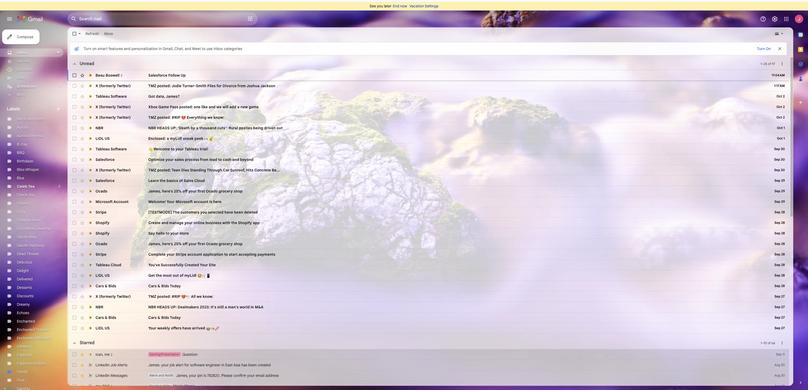 Task type: locate. For each thing, give the bounding box(es) containing it.
cars & bids today link for sep 27
[[148, 316, 760, 321]]

account up [testmode] the customers you selected have been deleted
[[194, 200, 208, 205]]

– inside starred tab panel
[[762, 342, 764, 346]]

0 horizontal spatial starred
[[17, 59, 29, 64]]

up:
[[171, 126, 177, 131], [171, 305, 177, 310]]

(formerly for posted:
[[99, 105, 116, 110]]

0 vertical spatial account
[[194, 200, 208, 205]]

0 vertical spatial for
[[217, 84, 222, 88]]

1 vertical spatial #rip
[[172, 295, 180, 300]]

of left sales
[[179, 179, 183, 183]]

your left weekly on the bottom left of page
[[148, 326, 156, 331]]

out right most
[[173, 274, 179, 278]]

ocado up here.
[[206, 189, 218, 194]]

0 vertical spatial here's
[[162, 189, 173, 194]]

your left pin
[[189, 374, 197, 379]]

posted: down most
[[157, 295, 171, 300]]

28
[[781, 211, 785, 215], [781, 221, 785, 225], [781, 232, 785, 236], [781, 242, 785, 246], [781, 253, 785, 257], [781, 263, 785, 267], [781, 274, 785, 278], [781, 285, 785, 288]]

linkedin down ican , me 2 in the left of the page
[[96, 363, 110, 368]]

1 vertical spatial ethereal
[[17, 345, 31, 350]]

0 vertical spatial we
[[216, 105, 222, 110]]

dazzle for dazzle bliss
[[17, 235, 28, 240]]

– inside 'unread' tab panel
[[762, 62, 764, 66]]

in
[[159, 46, 162, 51], [251, 305, 254, 310], [221, 363, 224, 368]]

2 james, here's 25% off your first ocado grocery shop link from the top
[[148, 242, 760, 247]]

💔 image up 'death
[[181, 116, 186, 120]]

your inside 'link'
[[161, 363, 169, 368]]

starred inside the labels navigation
[[17, 59, 29, 64]]

oct for by
[[777, 126, 783, 130]]

turn left on
[[84, 46, 91, 51]]

the right get
[[156, 274, 162, 278]]

1 vertical spatial from
[[200, 158, 208, 162]]

stripe for complete
[[96, 253, 106, 257]]

settings image
[[772, 16, 778, 22]]

and right cash at the left top of page
[[232, 158, 239, 162]]

2 us from the top
[[105, 274, 110, 278]]

nbr heads up: 'death by a thousand cuts': rural posties being driven out
[[148, 126, 283, 131]]

2 lidl us from the top
[[96, 274, 110, 278]]

sep 28 for application
[[775, 253, 785, 257]]

2 vertical spatial enchanted
[[17, 337, 35, 341]]

3 27 from the top
[[781, 316, 785, 320]]

james, for sep 28
[[148, 242, 161, 247]]

0 vertical spatial ethereal
[[29, 134, 43, 139]]

sep 11
[[776, 353, 785, 357]]

1 row from the top
[[68, 70, 789, 81]]

2 oct 2 from the top
[[777, 105, 785, 109]]

starred inside button
[[80, 341, 95, 346]]

oct 2
[[777, 94, 785, 98], [777, 105, 785, 109], [777, 116, 785, 120]]

0 horizontal spatial for
[[184, 363, 189, 368]]

27 row from the top
[[68, 361, 789, 371]]

been left deleted
[[234, 210, 243, 215]]

account for is
[[194, 200, 208, 205]]

shop down sunroof,
[[234, 189, 243, 194]]

0 vertical spatial aug
[[775, 364, 780, 368]]

welcome! your microsoft account is here.
[[148, 200, 222, 205]]

enclosed: a mylidl sneak peek
[[148, 136, 204, 141]]

bliss up blue link
[[17, 168, 25, 172]]

1 #rip from the top
[[172, 115, 180, 120]]

enchanted
[[17, 320, 35, 324], [17, 328, 35, 333], [17, 337, 35, 341]]

learn the basics of sales cloud
[[148, 179, 205, 183]]

1 vertical spatial heads
[[157, 305, 170, 310]]

game
[[249, 105, 259, 110]]

euphoria bubbles
[[17, 362, 46, 367]]

gmail image
[[17, 14, 46, 24]]

have right offers
[[182, 326, 191, 331]]

2 tableau software from the top
[[96, 147, 127, 152]]

welcome to your tableau trial! link
[[148, 147, 760, 152]]

– for starred
[[762, 342, 764, 346]]

1 software from the top
[[111, 94, 127, 99]]

first
[[198, 189, 205, 194], [198, 242, 205, 247]]

the inside create and manage your online business with the shopify app link
[[231, 221, 237, 226]]

None search field
[[68, 13, 258, 25]]

off for sep 28
[[183, 242, 188, 247]]

b-day
[[17, 142, 27, 147]]

7 28 from the top
[[781, 274, 785, 278]]

aug 30 for james, your pin is 782820. please confirm your email address
[[775, 374, 785, 378]]

in left gmail,
[[159, 46, 162, 51]]

0 horizontal spatial more
[[17, 93, 25, 97]]

1 horizontal spatial is
[[209, 200, 212, 205]]

address
[[265, 374, 279, 379]]

notifs down labels heading
[[35, 117, 45, 122]]

sep 27
[[775, 295, 785, 299], [775, 306, 785, 310], [775, 316, 785, 320], [775, 327, 785, 331]]

0 horizontal spatial notifs
[[35, 117, 45, 122]]

tmz for 2
[[148, 115, 156, 120]]

tmz up got
[[148, 84, 156, 88]]

discounts link
[[17, 294, 34, 299]]

0 vertical spatial oct 2
[[777, 94, 785, 98]]

divorce
[[223, 84, 237, 88]]

grocery
[[219, 189, 233, 194], [219, 242, 233, 247]]

1 vertical spatial have
[[182, 326, 191, 331]]

first for sep 28
[[198, 242, 205, 247]]

cars & bids for sep 27
[[96, 316, 116, 321]]

day
[[21, 142, 27, 147]]

stripe for [testmode]
[[96, 210, 106, 215]]

2 💔 image from the top
[[181, 295, 186, 300]]

3 sep 28 from the top
[[775, 232, 785, 236]]

1 heads from the top
[[157, 126, 170, 131]]

features
[[109, 46, 123, 51]]

aug
[[775, 364, 780, 368], [775, 374, 780, 378], [775, 385, 780, 389]]

posted:
[[157, 84, 171, 88], [179, 105, 193, 110], [157, 115, 171, 120], [157, 168, 171, 173], [157, 295, 171, 300]]

1 horizontal spatial turn
[[757, 46, 765, 51]]

2 turn from the left
[[757, 46, 765, 51]]

10 row from the top
[[68, 165, 789, 176]]

1 vertical spatial in
[[251, 305, 254, 310]]

2 sep 29 from the top
[[775, 190, 785, 193]]

4 sep 28 from the top
[[775, 242, 785, 246]]

4 27 from the top
[[781, 327, 785, 331]]

1 vertical spatial is
[[204, 374, 206, 379]]

james, up complete
[[148, 242, 161, 247]]

1 horizontal spatial have
[[224, 210, 233, 215]]

0 vertical spatial lidl
[[96, 136, 104, 141]]

1 30 from the top
[[781, 147, 785, 151]]

2 vertical spatial oct 2
[[777, 116, 785, 120]]

and down labels heading
[[28, 117, 34, 122]]

twitter)
[[117, 84, 131, 88], [117, 105, 131, 110], [117, 115, 131, 120], [117, 168, 131, 173], [117, 295, 131, 300]]

0 vertical spatial heads
[[157, 126, 170, 131]]

2 vertical spatial salesforce
[[96, 179, 115, 183]]

27 for today
[[781, 316, 785, 320]]

main menu image
[[6, 16, 13, 22]]

4 (formerly from the top
[[99, 168, 116, 173]]

28 row from the top
[[68, 371, 789, 382]]

3 29 from the top
[[781, 200, 785, 204]]

stripe up tableau cloud
[[96, 253, 106, 257]]

2 aug from the top
[[775, 374, 780, 378]]

2 lidl from the top
[[96, 274, 104, 278]]

1 vertical spatial –
[[762, 342, 764, 346]]

1 first from the top
[[198, 189, 205, 194]]

#rip for oct
[[172, 115, 180, 120]]

question
[[182, 353, 197, 358]]

is left here.
[[209, 200, 212, 205]]

, for me
[[101, 384, 102, 389]]

out right driven
[[277, 126, 283, 131]]

your left job
[[161, 363, 169, 368]]

13 row from the top
[[68, 197, 789, 207]]

1 vertical spatial lidl us
[[96, 274, 110, 278]]

know: up nbr heads up: dealmakers 2023: it's still a man's world in m&a
[[203, 295, 213, 300]]

linkedin for linkedin messages
[[96, 374, 110, 379]]

enclosed: a mylidl sneak peek link
[[148, 136, 760, 141]]

posted: up got data, james?
[[157, 84, 171, 88]]

cars & bids today link down the nbr heads up: dealmakers 2023: it's still a man's world in m&a link
[[148, 316, 760, 321]]

mylidl inside enclosed: a mylidl sneak peek link
[[170, 136, 182, 141]]

sep for 13th row from the bottom
[[775, 242, 780, 246]]

turn inside button
[[757, 46, 765, 51]]

account up created
[[187, 253, 202, 257]]

for inside 'link'
[[184, 363, 189, 368]]

more inside more button
[[17, 93, 25, 97]]

engineer
[[206, 363, 221, 368]]

2 oct 1 from the top
[[777, 137, 785, 141]]

created
[[258, 363, 271, 368]]

1 horizontal spatial out
[[277, 126, 283, 131]]

26 row from the top
[[68, 350, 789, 361]]

aurora down the aurora link
[[17, 134, 28, 139]]

2 row from the top
[[68, 81, 789, 91]]

💔 image for oct 2
[[181, 116, 186, 120]]

0 vertical spatial tableau software
[[96, 94, 127, 99]]

None checkbox
[[72, 73, 77, 78], [72, 83, 77, 89], [72, 94, 77, 99], [72, 105, 77, 110], [72, 115, 77, 120], [72, 126, 77, 131], [72, 136, 77, 141], [72, 147, 77, 152], [72, 178, 77, 184], [72, 189, 77, 194], [72, 200, 77, 205], [72, 210, 77, 215], [72, 221, 77, 226], [72, 284, 77, 289], [72, 363, 77, 368], [72, 384, 77, 390], [72, 73, 77, 78], [72, 83, 77, 89], [72, 94, 77, 99], [72, 105, 77, 110], [72, 115, 77, 120], [72, 126, 77, 131], [72, 136, 77, 141], [72, 147, 77, 152], [72, 178, 77, 184], [72, 189, 77, 194], [72, 200, 77, 205], [72, 210, 77, 215], [72, 221, 77, 226], [72, 284, 77, 289], [72, 363, 77, 368], [72, 384, 77, 390]]

1 vertical spatial enchanted
[[17, 328, 35, 333]]

0 vertical spatial cars & bids today link
[[148, 284, 760, 289]]

shop up the start
[[234, 242, 243, 247]]

we
[[216, 105, 222, 110], [207, 115, 213, 120], [197, 295, 202, 300]]

5 (formerly from the top
[[99, 295, 116, 300]]

turn on
[[757, 46, 771, 51]]

sent
[[17, 76, 25, 80]]

posted: for 2
[[157, 115, 171, 120]]

more inside more dropdown button
[[104, 31, 113, 36]]

0 vertical spatial you
[[377, 4, 383, 8]]

sep for 11th row from the top
[[775, 179, 780, 183]]

your left the email
[[247, 374, 255, 379]]

today for sep 28
[[170, 284, 181, 289]]

1 horizontal spatial from
[[237, 84, 246, 88]]

0 vertical spatial euphoria
[[17, 353, 32, 358]]

1 vertical spatial sep 30
[[774, 158, 785, 162]]

1 horizontal spatial for
[[217, 84, 222, 88]]

1 euphoria from the top
[[17, 353, 32, 358]]

dazzle bliss
[[17, 235, 37, 240]]

cars & bids today down most
[[148, 284, 181, 289]]

posted: down game at the top of the page
[[157, 115, 171, 120]]

1 vertical spatial cars & bids today
[[148, 316, 181, 321]]

search mail image
[[69, 14, 79, 24]]

x (formerly twitter) for posted:
[[96, 105, 131, 110]]

2 29 from the top
[[781, 190, 785, 193]]

1 tmz posted: #rip from the top
[[148, 115, 181, 120]]

the
[[160, 179, 166, 183], [231, 221, 237, 226], [156, 274, 162, 278]]

1 vertical spatial grocery
[[219, 242, 233, 247]]

stripe
[[96, 210, 106, 215], [96, 253, 106, 257], [176, 253, 187, 257]]

1 tmz from the top
[[148, 84, 156, 88]]

1 inside starred tab panel
[[761, 342, 762, 346]]

💔 image left all
[[181, 295, 186, 300]]

learn the basics of sales cloud link
[[148, 178, 760, 184]]

check-
[[17, 193, 29, 198]]

cars & bids today up weekly on the bottom left of page
[[148, 316, 181, 321]]

first up complete your stripe account application to start accepting payments
[[198, 242, 205, 247]]

me right ican
[[104, 353, 110, 357]]

1 – from the top
[[762, 62, 764, 66]]

sep for 15th row from the top
[[775, 221, 780, 225]]

1 vertical spatial know:
[[203, 295, 213, 300]]

mylidl
[[170, 136, 182, 141], [184, 274, 196, 278]]

salesforce for learn
[[96, 179, 115, 183]]

97 inside the labels navigation
[[57, 51, 60, 55]]

0 vertical spatial off
[[183, 189, 188, 194]]

10
[[764, 342, 767, 346]]

here's for sep 29
[[162, 189, 173, 194]]

sep 28 for online
[[775, 221, 785, 225]]

1 cars & bids today link from the top
[[148, 284, 760, 289]]

2 vertical spatial aug
[[775, 385, 780, 389]]

1 x from the top
[[96, 84, 98, 88]]

to right "hello"
[[166, 231, 169, 236]]

james, for sep 29
[[148, 189, 161, 194]]

james, here's 25% off your first ocado grocery shop link up "welcome! your microsoft account is here." link
[[148, 189, 760, 194]]

1 aug 30 from the top
[[775, 364, 785, 368]]

dazzle for dazzle harmony
[[17, 244, 28, 248]]

tableau for sep 30
[[96, 147, 110, 152]]

#rip for sep
[[172, 295, 180, 300]]

29 row from the top
[[68, 382, 789, 391]]

0 vertical spatial –
[[762, 62, 764, 66]]

1 💔 image from the top
[[181, 116, 186, 120]]

2 software from the top
[[111, 147, 127, 152]]

782820.
[[207, 374, 220, 379]]

1 dazzle from the top
[[17, 235, 28, 240]]

starred tab panel
[[68, 334, 789, 391]]

1 shop from the top
[[234, 189, 243, 194]]

more
[[104, 31, 113, 36], [17, 93, 25, 97]]

1
[[761, 62, 762, 66], [59, 84, 60, 88], [784, 126, 785, 130], [784, 137, 785, 141], [761, 342, 762, 346]]

of
[[768, 62, 771, 66], [179, 179, 183, 183], [180, 274, 183, 278], [768, 342, 771, 346]]

1 off from the top
[[183, 189, 188, 194]]

turn for turn on
[[757, 46, 765, 51]]

1 here's from the top
[[162, 189, 173, 194]]

off down store
[[183, 242, 188, 247]]

0 vertical spatial know:
[[213, 115, 224, 120]]

of inside starred tab panel
[[768, 342, 771, 346]]

tab list
[[793, 27, 808, 372]]

2 vertical spatial in
[[221, 363, 224, 368]]

your up the
[[167, 200, 175, 205]]

birthdaze link
[[17, 159, 33, 164]]

6 28 from the top
[[781, 263, 785, 267]]

2 x from the top
[[96, 105, 98, 110]]

harmony
[[29, 244, 44, 248]]

dazzle up dead
[[17, 244, 28, 248]]

know: up nbr heads up: 'death by a thousand cuts': rural posties being driven out
[[213, 115, 224, 120]]

1 (formerly from the top
[[99, 84, 116, 88]]

2 twitter) from the top
[[117, 105, 131, 110]]

1 25% from the top
[[174, 189, 182, 194]]

bliss
[[17, 168, 25, 172], [29, 235, 37, 240]]

28 for your
[[781, 242, 785, 246]]

software
[[190, 363, 205, 368]]

salesforce inside salesforce follow up link
[[148, 73, 167, 78]]

basics
[[167, 179, 178, 183]]

2 enchanted from the top
[[17, 328, 35, 333]]

1 vertical spatial we
[[207, 115, 213, 120]]

you've successfully created your site
[[148, 263, 216, 268]]

0 vertical spatial 29
[[781, 179, 785, 183]]

nbr
[[96, 126, 103, 131], [148, 126, 156, 131], [96, 305, 103, 310], [148, 305, 156, 310]]

28 for application
[[781, 253, 785, 257]]

0 vertical spatial enchanted
[[17, 320, 35, 324]]

(formerly
[[99, 84, 116, 88], [99, 105, 116, 110], [99, 115, 116, 120], [99, 168, 116, 173], [99, 295, 116, 300]]

trial!
[[200, 147, 208, 152]]

1 vertical spatial for
[[184, 363, 189, 368]]

welcome!
[[148, 200, 166, 205]]

microsoft up customers
[[176, 200, 193, 205]]

2 – from the top
[[762, 342, 764, 346]]

from inside tmz posted: jodie turner-smith files for divorce from joshua jackson link
[[237, 84, 246, 88]]

0 horizontal spatial your
[[148, 326, 156, 331]]

of right '10'
[[768, 342, 771, 346]]

1 vertical spatial us
[[105, 274, 110, 278]]

25% down learn the basics of sales cloud
[[174, 189, 182, 194]]

welcome to your tableau trial!
[[153, 147, 208, 152]]

1 vertical spatial 97
[[772, 62, 775, 66]]

tableau software
[[96, 94, 127, 99], [96, 147, 127, 152]]

heads up enclosed:
[[157, 126, 170, 131]]

2 up: from the top
[[171, 305, 177, 310]]

sep for 16th row
[[775, 232, 780, 236]]

row containing microsoft account
[[68, 197, 789, 207]]

3 30 from the top
[[781, 168, 785, 172]]

application
[[203, 253, 223, 257]]

been inside 'unread' tab panel
[[234, 210, 243, 215]]

1 james, here's 25% off your first ocado grocery shop link from the top
[[148, 189, 760, 194]]

a right the still
[[225, 305, 227, 310]]

0 vertical spatial lidl us
[[96, 136, 110, 141]]

here's down basics
[[162, 189, 173, 194]]

x for dies
[[96, 168, 98, 173]]

5 30 from the top
[[781, 374, 785, 378]]

3 us from the top
[[105, 326, 110, 331]]

1 for 1 – 10 of 66
[[761, 342, 762, 346]]

1 oct 2 from the top
[[777, 94, 785, 98]]

aurora up aurora ethereal
[[17, 125, 28, 130]]

2 #rip from the top
[[172, 295, 180, 300]]

0 vertical spatial first
[[198, 189, 205, 194]]

1 twitter) from the top
[[117, 84, 131, 88]]

james, here's 25% off your first ocado grocery shop for sep 28
[[148, 242, 243, 247]]

sep for row containing microsoft account
[[775, 200, 780, 204]]

grocery up the start
[[219, 242, 233, 247]]

aurora for the aurora link
[[17, 125, 28, 130]]

1 vertical spatial lidl
[[96, 274, 104, 278]]

blue
[[17, 176, 24, 181]]

0 vertical spatial mylidl
[[170, 136, 182, 141]]

to right lead
[[218, 158, 222, 162]]

x (formerly twitter) for dies
[[96, 168, 131, 173]]

personalization
[[131, 46, 158, 51]]

the right with
[[231, 221, 237, 226]]

your left store
[[170, 231, 179, 236]]

2 for got data, james?
[[783, 94, 785, 98]]

0 horizontal spatial microsoft
[[96, 200, 113, 205]]

twitter) for posted:
[[117, 105, 131, 110]]

1 vertical spatial 25%
[[174, 242, 182, 247]]

11
[[783, 353, 785, 357]]

we up thousand
[[207, 115, 213, 120]]

25% for sep 28
[[174, 242, 182, 247]]

main content
[[68, 27, 793, 391]]

2 sep 30 from the top
[[774, 158, 785, 162]]

1 enchanted from the top
[[17, 320, 35, 324]]

1 vertical spatial james, here's 25% off your first ocado grocery shop
[[148, 242, 243, 247]]

and down james:
[[159, 374, 164, 378]]

sep for row containing tableau cloud
[[775, 263, 780, 267]]

from left lead
[[200, 158, 208, 162]]

1 aurora from the top
[[17, 125, 28, 130]]

2 vertical spatial we
[[197, 295, 202, 300]]

0 vertical spatial software
[[111, 94, 127, 99]]

is right pin
[[204, 374, 206, 379]]

0 vertical spatial linkedin
[[96, 363, 110, 368]]

james: your job alert for software engineer in east asia has been created
[[148, 363, 271, 368]]

successfully
[[161, 263, 184, 268]]

1 vertical spatial aug
[[775, 374, 780, 378]]

25% down store
[[174, 242, 182, 247]]

optimize your sales process from lead to cash and beyond link
[[148, 157, 760, 163]]

alerts and notifs
[[17, 117, 45, 122]]

labels heading
[[7, 107, 56, 112]]

james, inside starred tab panel
[[176, 374, 188, 379]]

1 horizontal spatial notifs
[[165, 374, 174, 378]]

1 horizontal spatial mylidl
[[184, 274, 196, 278]]

sep for 25th row from the top
[[775, 327, 781, 331]]

your left sales
[[165, 158, 174, 162]]

0 vertical spatial the
[[160, 179, 166, 183]]

here's down say hello to your store
[[162, 242, 173, 247]]

inbox link
[[17, 50, 27, 55]]

lidl for get the most out of mylidl
[[96, 274, 104, 278]]

the inside the learn the basics of sales cloud link
[[160, 179, 166, 183]]

lidl for enclosed: a mylidl sneak peek
[[96, 136, 104, 141]]

1 vertical spatial mylidl
[[184, 274, 196, 278]]

tmz posted: #rip down game at the top of the page
[[148, 115, 181, 120]]

tmz up learn
[[148, 168, 156, 173]]

sep 30 for optimize your sales process from lead to cash and beyond
[[774, 158, 785, 162]]

hits
[[246, 168, 253, 173]]

notifs down job
[[165, 374, 174, 378]]

ocado
[[96, 189, 107, 194], [206, 189, 218, 194], [96, 242, 107, 247], [206, 242, 218, 247]]

heads
[[157, 126, 170, 131], [157, 305, 170, 310]]

2 aug 30 from the top
[[775, 374, 785, 378]]

your up successfully
[[167, 253, 175, 257]]

stripe up you've successfully created your site
[[176, 253, 187, 257]]

0 vertical spatial up:
[[171, 126, 177, 131]]

dazzle down crystalline
[[17, 235, 28, 240]]

notifs inside the labels navigation
[[35, 117, 45, 122]]

we right all
[[197, 295, 202, 300]]

get the most out of mylidl link
[[148, 273, 760, 279]]

None checkbox
[[72, 31, 77, 36], [72, 157, 77, 163], [72, 168, 77, 173], [72, 231, 77, 236], [72, 242, 77, 247], [72, 252, 77, 258], [72, 263, 77, 268], [72, 273, 77, 279], [72, 295, 77, 300], [72, 305, 77, 310], [72, 316, 77, 321], [72, 326, 77, 331], [72, 353, 77, 358], [72, 374, 77, 379], [72, 31, 77, 36], [72, 157, 77, 163], [72, 168, 77, 173], [72, 231, 77, 236], [72, 242, 77, 247], [72, 252, 77, 258], [72, 263, 77, 268], [72, 273, 77, 279], [72, 295, 77, 300], [72, 305, 77, 310], [72, 316, 77, 321], [72, 326, 77, 331], [72, 353, 77, 358], [72, 374, 77, 379]]

alerts for alerts and notifs james, your pin is 782820. please confirm your email address
[[149, 374, 158, 378]]

oct
[[777, 94, 782, 98], [777, 105, 782, 109], [777, 116, 782, 120], [777, 126, 783, 130], [777, 137, 783, 141]]

29 for welcome! your microsoft account is here.
[[781, 200, 785, 204]]

0 vertical spatial more
[[104, 31, 113, 36]]

4 tmz from the top
[[148, 295, 156, 300]]

x for turner-
[[96, 84, 98, 88]]

1 vertical spatial starred
[[80, 341, 95, 346]]

0 horizontal spatial you
[[200, 210, 207, 215]]

from
[[237, 84, 246, 88], [200, 158, 208, 162]]

2 cars & bids today from the top
[[148, 316, 181, 321]]

0 vertical spatial have
[[224, 210, 233, 215]]

– left 66 at the right of the page
[[762, 342, 764, 346]]

welcome! your microsoft account is here. link
[[148, 200, 760, 205]]

process
[[185, 158, 199, 162]]

enchanted whispers link
[[17, 337, 51, 341]]

crystalline dewdrop link
[[17, 227, 51, 231]]

man's
[[228, 305, 239, 310]]

lidl us for get
[[96, 274, 110, 278]]

sep for 21th row
[[775, 285, 780, 288]]

0 vertical spatial shop
[[234, 189, 243, 194]]

turn left "on"
[[757, 46, 765, 51]]

1 vertical spatial off
[[183, 242, 188, 247]]

1 tableau software from the top
[[96, 94, 127, 99]]

unread tab panel
[[68, 58, 789, 334]]

the inside get the most out of mylidl link
[[156, 274, 162, 278]]

11 row from the top
[[68, 176, 789, 186]]

heads for dealmakers
[[157, 305, 170, 310]]

row
[[68, 70, 789, 81], [68, 81, 789, 91], [68, 91, 789, 102], [68, 102, 789, 112], [68, 112, 789, 123], [68, 123, 789, 134], [68, 134, 789, 144], [68, 144, 789, 155], [68, 155, 789, 165], [68, 165, 789, 176], [68, 176, 789, 186], [68, 186, 789, 197], [68, 197, 789, 207], [68, 207, 789, 218], [68, 218, 789, 229], [68, 229, 789, 239], [68, 239, 789, 250], [68, 250, 789, 260], [68, 260, 789, 271], [68, 271, 789, 281], [68, 281, 789, 292], [68, 292, 789, 302], [68, 302, 789, 313], [68, 313, 789, 324], [68, 324, 789, 334], [68, 350, 789, 361], [68, 361, 789, 371], [68, 371, 789, 382], [68, 382, 789, 391]]

2 shop from the top
[[234, 242, 243, 247]]

#rip
[[172, 115, 180, 120], [172, 295, 180, 300]]

alerts inside the alerts and notifs james, your pin is 782820. please confirm your email address
[[149, 374, 158, 378]]

sales
[[184, 179, 193, 183]]

0 vertical spatial is
[[209, 200, 212, 205]]

(formerly for dies
[[99, 168, 116, 173]]

1 horizontal spatial cloud
[[194, 179, 205, 183]]

xbox game pass posted: one like and we will add a new game link
[[148, 105, 760, 110]]

in left the east
[[221, 363, 224, 368]]

, left mail
[[101, 384, 102, 389]]

up: left 'death
[[171, 126, 177, 131]]

account for application
[[187, 253, 202, 257]]

30 for messages
[[781, 374, 785, 378]]

tableau software for oct
[[96, 94, 127, 99]]

james, here's 25% off your first ocado grocery shop link for sep 28
[[148, 242, 760, 247]]

euphoria down ethereal link
[[17, 353, 32, 358]]

tmz down get
[[148, 295, 156, 300]]

2 (formerly from the top
[[99, 105, 116, 110]]

cars & bids today link down get the most out of mylidl link
[[148, 284, 760, 289]]

1 vertical spatial salesforce
[[96, 158, 115, 162]]

0 vertical spatial #rip
[[172, 115, 180, 120]]

enchanted down the echoes "link"
[[17, 320, 35, 324]]

alerts
[[17, 117, 27, 122], [118, 363, 127, 368], [149, 374, 158, 378]]

0 vertical spatial salesforce
[[148, 73, 167, 78]]

1 vertical spatial euphoria
[[17, 362, 32, 367]]

1 vertical spatial 💔 image
[[181, 295, 186, 300]]

2 here's from the top
[[162, 242, 173, 247]]

sep
[[774, 147, 780, 151], [774, 158, 780, 162], [774, 168, 780, 172], [775, 179, 780, 183], [775, 190, 780, 193], [775, 200, 780, 204], [775, 211, 780, 215], [775, 221, 780, 225], [775, 232, 780, 236], [775, 242, 780, 246], [775, 253, 780, 257], [775, 263, 780, 267], [775, 274, 780, 278], [775, 285, 780, 288], [775, 295, 781, 299], [775, 306, 781, 310], [775, 316, 781, 320], [775, 327, 781, 331], [776, 353, 782, 357]]

2 dazzle from the top
[[17, 244, 28, 248]]

1 vertical spatial linkedin
[[96, 374, 110, 379]]

enchanted for enchanted whispers
[[17, 337, 35, 341]]

1 vertical spatial software
[[111, 147, 127, 152]]

💔 image
[[181, 116, 186, 120], [181, 295, 186, 300]]

me left mail
[[96, 384, 101, 389]]

0 vertical spatial from
[[237, 84, 246, 88]]

for inside 'unread' tab panel
[[217, 84, 222, 88]]

2 30 from the top
[[781, 158, 785, 162]]

1 horizontal spatial in
[[221, 363, 224, 368]]

1 vertical spatial james, here's 25% off your first ocado grocery shop link
[[148, 242, 760, 247]]

1 sep 30 from the top
[[774, 147, 785, 151]]

1 turn from the left
[[84, 46, 91, 51]]

28 for online
[[781, 221, 785, 225]]

cars & bids today for sep 28
[[148, 284, 181, 289]]

james, up magic warez at the bottom of the page
[[176, 374, 188, 379]]

2 inside the labels navigation
[[58, 185, 60, 189]]

james, here's 25% off your first ocado grocery shop down store
[[148, 242, 243, 247]]

tmz down "xbox"
[[148, 115, 156, 120]]

21 row from the top
[[68, 281, 789, 292]]

notifs inside the alerts and notifs james, your pin is 782820. please confirm your email address
[[165, 374, 174, 378]]

row containing ican
[[68, 350, 789, 361]]

lidl for your weekly offers have arrived
[[96, 326, 104, 331]]

sep inside starred tab panel
[[776, 353, 782, 357]]

1 horizontal spatial alerts
[[118, 363, 127, 368]]

2 vertical spatial us
[[105, 326, 110, 331]]

been
[[234, 210, 243, 215], [248, 363, 257, 368]]

ethereal link
[[17, 345, 31, 350]]

teen
[[172, 168, 180, 173]]

sep for tenth row from the top
[[774, 168, 780, 172]]

4 30 from the top
[[781, 364, 785, 368]]

heads up weekly on the bottom left of page
[[157, 305, 170, 310]]

2 25% from the top
[[174, 242, 182, 247]]

tmz posted: teen dies standing through car sunroof, hits concrete be...
[[148, 168, 280, 173]]

oct 2 for xbox game pass posted: one like and we will add a new game
[[777, 105, 785, 109]]

,
[[103, 353, 104, 357], [101, 384, 102, 389]]

–
[[762, 62, 764, 66], [762, 342, 764, 346]]

up: left dealmakers
[[171, 305, 177, 310]]

main content containing unread
[[68, 27, 793, 391]]

28 for store
[[781, 232, 785, 236]]

3 sep 27 from the top
[[775, 316, 785, 320]]

3 lidl from the top
[[96, 326, 104, 331]]

3 twitter) from the top
[[117, 115, 131, 120]]

grocery up here.
[[219, 189, 233, 194]]

1 horizontal spatial been
[[248, 363, 257, 368]]

sep 28
[[775, 211, 785, 215], [775, 221, 785, 225], [775, 232, 785, 236], [775, 242, 785, 246], [775, 253, 785, 257], [775, 263, 785, 267], [775, 274, 785, 278], [775, 285, 785, 288]]

28 for selected
[[781, 211, 785, 215]]

tmz inside tmz posted: teen dies standing through car sunroof, hits concrete be... link
[[148, 168, 156, 173]]

tmz posted: #rip down most
[[148, 295, 181, 300]]

posted: left one
[[179, 105, 193, 110]]

today down get the most out of mylidl
[[170, 284, 181, 289]]

0 vertical spatial ,
[[103, 353, 104, 357]]

3 (formerly from the top
[[99, 115, 116, 120]]

alerts down james:
[[149, 374, 158, 378]]

4 x from the top
[[96, 168, 98, 173]]

0 horizontal spatial bliss
[[17, 168, 25, 172]]

1 sep 28 from the top
[[775, 211, 785, 215]]

on
[[766, 46, 771, 51]]

0 vertical spatial sep 30
[[774, 147, 785, 151]]

0 horizontal spatial mylidl
[[170, 136, 182, 141]]

0 vertical spatial tmz posted: #rip
[[148, 115, 181, 120]]

0 horizontal spatial 97
[[57, 51, 60, 55]]

up
[[181, 73, 186, 78]]

microsoft
[[96, 200, 113, 205], [176, 200, 193, 205]]

29 for learn the basics of sales cloud
[[781, 179, 785, 183]]

1 inside the labels navigation
[[59, 84, 60, 88]]

for right alert
[[184, 363, 189, 368]]

alerts inside the labels navigation
[[17, 117, 27, 122]]



Task type: vqa. For each thing, say whether or not it's contained in the screenshot.


Task type: describe. For each thing, give the bounding box(es) containing it.
car
[[223, 168, 229, 173]]

12 row from the top
[[68, 186, 789, 197]]

ocado up complete your stripe account application to start accepting payments
[[206, 242, 218, 247]]

oct 2 for got data, james?
[[777, 94, 785, 98]]

grocery for sep 29
[[219, 189, 233, 194]]

0 horizontal spatial have
[[182, 326, 191, 331]]

me , mail 4
[[96, 384, 112, 389]]

refresh button
[[83, 29, 101, 39]]

row containing beau boswell
[[68, 70, 789, 81]]

🥢 image
[[215, 327, 219, 331]]

5 row from the top
[[68, 112, 789, 123]]

fruit link
[[17, 379, 25, 383]]

linkedin for linkedin job alerts
[[96, 363, 110, 368]]

tmz posted: #rip for sep 27
[[148, 295, 181, 300]]

us for get the most out of mylidl
[[105, 274, 110, 278]]

1 vertical spatial alerts
[[118, 363, 127, 368]]

bubbles
[[33, 362, 46, 367]]

fruit
[[17, 379, 25, 383]]

🕊 image
[[186, 295, 190, 300]]

aug for james, your pin is 782820. please confirm your email address
[[775, 374, 780, 378]]

refresh
[[86, 31, 99, 36]]

been inside 'link'
[[248, 363, 257, 368]]

23 row from the top
[[68, 302, 789, 313]]

boswell
[[106, 73, 120, 78]]

enclosed:
[[148, 136, 166, 141]]

cars & bids today for sep 27
[[148, 316, 181, 321]]

inbox section options image
[[780, 341, 785, 346]]

tmz for 27
[[148, 295, 156, 300]]

25% for sep 29
[[174, 189, 182, 194]]

💔 image for sep 27
[[181, 295, 186, 300]]

sep for eighth row
[[774, 147, 780, 151]]

to left use on the top left of page
[[202, 46, 205, 51]]

linkedin job alerts
[[96, 363, 127, 368]]

you've successfully created your site link
[[148, 263, 760, 268]]

a right by
[[196, 126, 198, 131]]

all we know:
[[190, 295, 213, 300]]

offers
[[171, 326, 181, 331]]

sep for 21th row from the bottom of the page
[[774, 158, 780, 162]]

5 twitter) from the top
[[117, 295, 131, 300]]

ocado up microsoft account
[[96, 189, 107, 194]]

customers
[[181, 210, 199, 215]]

snoozed link
[[17, 67, 32, 72]]

1 – 10 of 66
[[761, 342, 775, 346]]

start
[[229, 253, 238, 257]]

compose
[[17, 35, 33, 39]]

2 for tmz posted: #rip
[[783, 116, 785, 120]]

say hello to your store
[[148, 231, 189, 236]]

1 for 1 – 25 of 97
[[761, 62, 762, 66]]

aug for magic warez
[[775, 385, 780, 389]]

to left the start
[[224, 253, 228, 257]]

manage
[[169, 221, 184, 226]]

world
[[240, 305, 250, 310]]

1 microsoft from the left
[[96, 200, 113, 205]]

Search mail text field
[[79, 16, 232, 22]]

your up sales
[[176, 147, 184, 152]]

software for oct 2
[[111, 94, 127, 99]]

notifs for alerts and notifs james, your pin is 782820. please confirm your email address
[[165, 374, 174, 378]]

smart
[[98, 46, 108, 51]]

sep 27 for today
[[775, 316, 785, 320]]

game
[[158, 105, 169, 110]]

posted: for 27
[[157, 295, 171, 300]]

tableau for oct 2
[[96, 94, 110, 99]]

of down you've successfully created your site
[[180, 274, 183, 278]]

a right enclosed:
[[167, 136, 169, 141]]

got
[[148, 94, 155, 99]]

your weekly offers have arrived
[[148, 326, 206, 331]]

linkedin messages
[[96, 374, 127, 379]]

and inside the alerts and notifs james, your pin is 782820. please confirm your email address
[[159, 374, 164, 378]]

files
[[207, 84, 216, 88]]

sep 29 for welcome! your microsoft account is here.
[[775, 200, 785, 204]]

deleted
[[244, 210, 258, 215]]

unread button
[[69, 59, 96, 69]]

support image
[[760, 16, 766, 22]]

create
[[148, 221, 161, 226]]

1 aug from the top
[[775, 364, 780, 368]]

jodie
[[172, 84, 181, 88]]

97 inside 'unread' tab panel
[[772, 62, 775, 66]]

4 row from the top
[[68, 102, 789, 112]]

ican , me 2
[[96, 353, 112, 357]]

16 row from the top
[[68, 229, 789, 239]]

magic warez link
[[148, 384, 760, 390]]

alerts for alerts and notifs
[[17, 117, 27, 122]]

row containing me
[[68, 382, 789, 391]]

11:04 am
[[772, 73, 785, 77]]

tableau cloud
[[96, 263, 121, 268]]

the for learn the basics of sales cloud
[[160, 179, 166, 183]]

2 microsoft from the left
[[176, 200, 193, 205]]

warez
[[184, 385, 195, 389]]

of for 1 – 25 of 97
[[768, 62, 771, 66]]

check-ins
[[17, 193, 34, 198]]

discounts
[[17, 294, 34, 299]]

off for sep 29
[[183, 189, 188, 194]]

0 horizontal spatial me
[[96, 384, 101, 389]]

know: for all we know:
[[203, 295, 213, 300]]

blue link
[[17, 176, 24, 181]]

cars & bids for sep 28
[[96, 284, 116, 289]]

📱 image
[[206, 274, 211, 279]]

delight
[[17, 269, 29, 274]]

dreamy
[[17, 303, 30, 307]]

a right add
[[237, 105, 240, 110]]

whisper
[[25, 168, 39, 172]]

and right like
[[209, 105, 215, 110]]

tmz posted: #rip for oct 2
[[148, 115, 181, 120]]

job
[[110, 363, 117, 368]]

your left the online at left bottom
[[184, 221, 193, 226]]

1 horizontal spatial you
[[377, 4, 383, 8]]

us for your weekly offers have arrived
[[105, 326, 110, 331]]

25
[[764, 62, 767, 66]]

22 row from the top
[[68, 292, 789, 302]]

0 vertical spatial bliss
[[17, 168, 25, 172]]

0 horizontal spatial out
[[173, 274, 179, 278]]

18 row from the top
[[68, 250, 789, 260]]

enchanted tranquil link
[[17, 328, 49, 333]]

enchanted whispers
[[17, 337, 51, 341]]

15 row from the top
[[68, 218, 789, 229]]

1 horizontal spatial me
[[104, 353, 110, 357]]

20 row from the top
[[68, 271, 789, 281]]

you inside row
[[200, 210, 207, 215]]

magic warez
[[173, 385, 195, 389]]

sep 28 for site
[[775, 263, 785, 267]]

ins
[[29, 193, 34, 198]]

14 row from the top
[[68, 207, 789, 218]]

ocado up tableau cloud
[[96, 242, 107, 247]]

please
[[221, 374, 232, 379]]

enchanted for "enchanted" link
[[17, 320, 35, 324]]

inbox section options image
[[780, 61, 785, 67]]

🍲 image
[[206, 327, 211, 331]]

scheduled
[[17, 84, 36, 89]]

app
[[253, 221, 260, 226]]

2 vertical spatial your
[[148, 326, 156, 331]]

2 inside ican , me 2
[[111, 353, 112, 357]]

row containing linkedin messages
[[68, 371, 789, 382]]

🛒 image
[[202, 274, 206, 279]]

is inside 'unread' tab panel
[[209, 200, 212, 205]]

desserts
[[17, 286, 32, 291]]

9 row from the top
[[68, 155, 789, 165]]

euphoria for euphoria bubbles
[[17, 362, 32, 367]]

new
[[240, 105, 248, 110]]

and right create
[[161, 221, 168, 226]]

chores
[[17, 201, 29, 206]]

sep for 24th row
[[775, 316, 781, 320]]

3 x (formerly twitter) from the top
[[96, 115, 131, 120]]

sep 28 for selected
[[775, 211, 785, 215]]

5 x from the top
[[96, 295, 98, 300]]

more for more dropdown button
[[104, 31, 113, 36]]

0 horizontal spatial cloud
[[111, 263, 121, 268]]

pass
[[170, 105, 178, 110]]

of for learn the basics of sales cloud
[[179, 179, 183, 183]]

row containing linkedin job alerts
[[68, 361, 789, 371]]

8 row from the top
[[68, 144, 789, 155]]

3 row from the top
[[68, 91, 789, 102]]

the
[[173, 210, 180, 215]]

gmail,
[[163, 46, 174, 51]]

being
[[253, 126, 263, 131]]

sep 30 for tmz posted: teen dies standing through car sunroof, hits concrete be...
[[774, 168, 785, 172]]

up: for dealmakers
[[171, 305, 177, 310]]

birthdaze
[[17, 159, 33, 164]]

0 vertical spatial out
[[277, 126, 283, 131]]

2 for xbox game pass posted: one like and we will add a new game
[[783, 105, 785, 109]]

🤩 image
[[197, 274, 202, 279]]

7 row from the top
[[68, 134, 789, 144]]

salesforce follow up
[[148, 73, 186, 78]]

28 for of
[[781, 274, 785, 278]]

sep for 22th row from the top
[[775, 295, 781, 299]]

magic
[[173, 385, 183, 389]]

👋 image
[[148, 148, 153, 152]]

24 row from the top
[[68, 313, 789, 324]]

sep 29 for james, here's 25% off your first ocado grocery shop
[[775, 190, 785, 193]]

we for all we know:
[[197, 295, 202, 300]]

mail
[[103, 384, 109, 389]]

and right the 'features'
[[124, 46, 130, 51]]

3 x from the top
[[96, 115, 98, 120]]

0 vertical spatial your
[[167, 200, 175, 205]]

sales
[[175, 158, 184, 162]]

james: your job alert for software engineer in east asia has been created link
[[148, 363, 760, 368]]

pin
[[197, 374, 203, 379]]

sep for 14th row from the top
[[775, 211, 780, 215]]

💰 image
[[209, 137, 213, 141]]

1 for 1
[[59, 84, 60, 88]]

lidl us for your
[[96, 326, 110, 331]]

tmz posted: jodie turner-smith files for divorce from joshua jackson
[[148, 84, 275, 88]]

5 x (formerly twitter) from the top
[[96, 295, 131, 300]]

x (formerly twitter) for turner-
[[96, 84, 131, 88]]

1 sep 27 from the top
[[775, 295, 785, 299]]

cash
[[223, 158, 231, 162]]

aug 30 for magic warez
[[775, 385, 785, 389]]

oct for peek
[[777, 137, 783, 141]]

and left meet
[[185, 46, 191, 51]]

east
[[225, 363, 233, 368]]

0 vertical spatial in
[[159, 46, 162, 51]]

in inside 'unread' tab panel
[[251, 305, 254, 310]]

👀 image
[[204, 137, 209, 141]]

crystalline dewdrop
[[17, 227, 51, 231]]

(formerly for turner-
[[99, 84, 116, 88]]

1 vertical spatial your
[[200, 263, 208, 268]]

cars & bids today link for sep 28
[[148, 284, 760, 289]]

alerts and notifs james, your pin is 782820. please confirm your email address
[[149, 374, 279, 379]]

25 row from the top
[[68, 324, 789, 334]]

sep for row containing ican
[[776, 353, 782, 357]]

shop for sep 28
[[234, 242, 243, 247]]

enchanted for enchanted tranquil
[[17, 328, 35, 333]]

sep 28 for of
[[775, 274, 785, 278]]

scheduled link
[[17, 84, 36, 89]]

sep for 7th row from the bottom of the page
[[775, 306, 781, 310]]

has
[[241, 363, 247, 368]]

30 for software
[[781, 147, 785, 151]]

from inside optimize your sales process from lead to cash and beyond link
[[200, 158, 208, 162]]

shopify inside create and manage your online business with the shopify app link
[[238, 221, 252, 226]]

tmz posted: teen dies standing through car sunroof, hits concrete be... link
[[148, 168, 760, 173]]

here.
[[213, 200, 222, 205]]

today for sep 27
[[170, 316, 181, 321]]

advanced search options image
[[245, 13, 255, 24]]

twitter) for dies
[[117, 168, 131, 173]]

see you later end now vacation settings
[[370, 4, 438, 8]]

vacation
[[409, 4, 424, 8]]

8 28 from the top
[[781, 285, 785, 288]]

aurora ethereal link
[[17, 134, 43, 139]]

up: for 'death
[[171, 126, 177, 131]]

1 27 from the top
[[781, 295, 785, 299]]

labels navigation
[[0, 27, 68, 391]]

8 sep 28 from the top
[[775, 285, 785, 288]]

bbq link
[[17, 151, 24, 155]]

data,
[[156, 94, 165, 99]]

6 row from the top
[[68, 123, 789, 134]]

james?
[[166, 94, 180, 99]]

dazzle harmony
[[17, 244, 44, 248]]

row containing tableau cloud
[[68, 260, 789, 271]]

your down store
[[189, 242, 197, 247]]

more button
[[0, 91, 63, 99]]

tmz inside tmz posted: jodie turner-smith files for divorce from joshua jackson link
[[148, 84, 156, 88]]

toggle split pane mode image
[[774, 31, 780, 36]]

tableau software for sep
[[96, 147, 127, 152]]

is inside starred tab panel
[[204, 374, 206, 379]]

grocery for sep 28
[[219, 242, 233, 247]]

sep 27 for have
[[775, 327, 785, 331]]

28 for site
[[781, 263, 785, 267]]

6 30 from the top
[[781, 385, 785, 389]]

bliss whisper link
[[17, 168, 39, 172]]

oct 1 for enclosed: a mylidl sneak peek
[[777, 137, 785, 141]]

30 for (formerly
[[781, 168, 785, 172]]

and inside the labels navigation
[[28, 117, 34, 122]]

standing
[[190, 168, 206, 173]]

first for sep 29
[[198, 189, 205, 194]]

sep for 18th row from the bottom of the page
[[775, 190, 780, 193]]

👨‍🍳 image
[[211, 327, 215, 331]]

your down sales
[[189, 189, 197, 194]]

use
[[206, 46, 213, 51]]

echoes
[[17, 311, 29, 316]]

got data, james?
[[148, 94, 180, 99]]

in inside 'link'
[[221, 363, 224, 368]]

17 row from the top
[[68, 239, 789, 250]]

lidl us for enclosed:
[[96, 136, 110, 141]]

heads for 'death
[[157, 126, 170, 131]]

everything we know:
[[186, 115, 224, 120]]

to right welcome
[[171, 147, 175, 152]]

1 horizontal spatial bliss
[[29, 235, 37, 240]]

mylidl inside get the most out of mylidl link
[[184, 274, 196, 278]]

[testmode]
[[148, 210, 172, 215]]

oct 2 for tmz posted: #rip
[[777, 116, 785, 120]]

follow
[[168, 73, 180, 78]]



